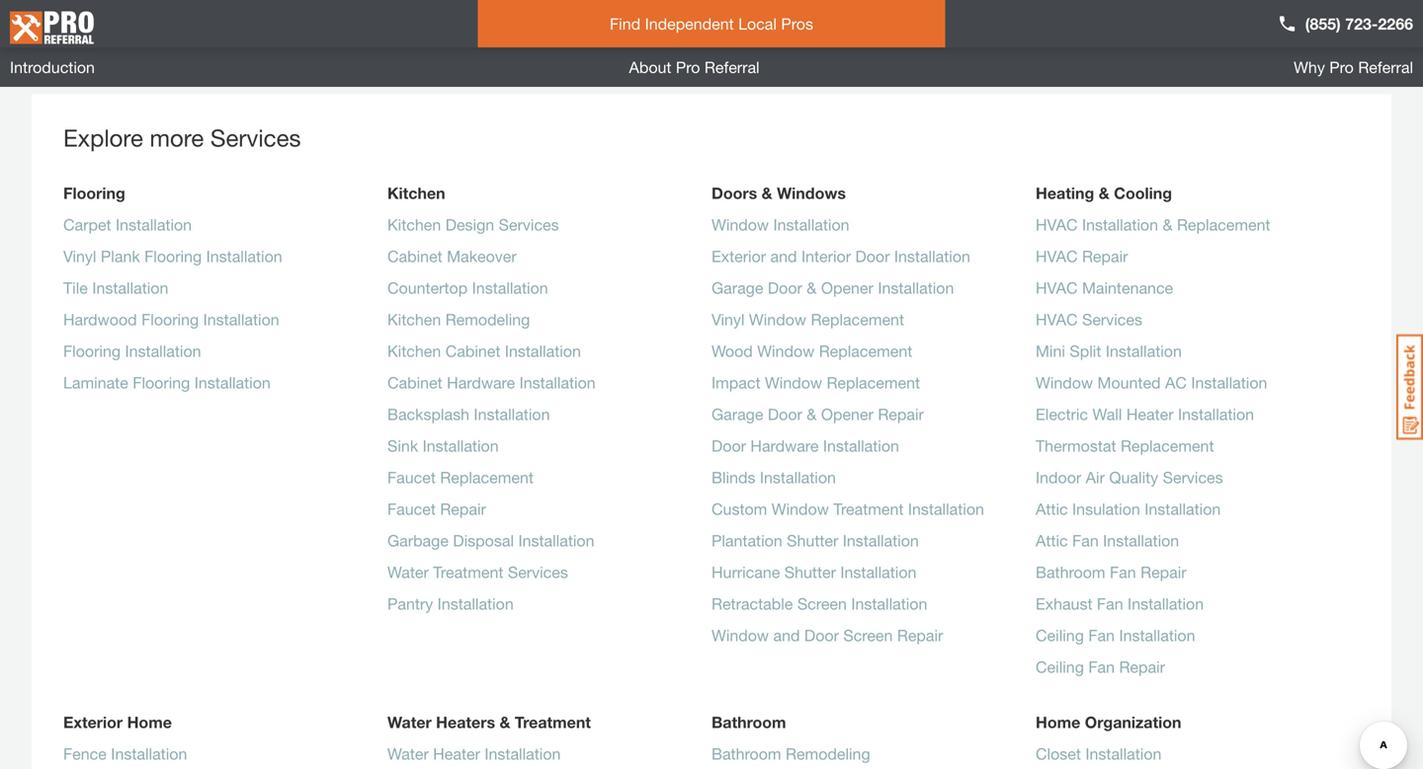 Task type: describe. For each thing, give the bounding box(es) containing it.
countertop installation link
[[387, 276, 548, 308]]

(855)
[[1305, 14, 1341, 33]]

split
[[1070, 342, 1101, 361]]

maintenance
[[1082, 279, 1173, 298]]

fan for bathroom fan repair
[[1110, 563, 1136, 582]]

door inside window and door screen repair link
[[804, 627, 839, 645]]

1 horizontal spatial treatment
[[515, 714, 591, 732]]

hardware for door
[[751, 437, 819, 456]]

pro for about
[[676, 58, 700, 77]]

backsplash installation
[[387, 405, 550, 424]]

(855) 723-2266 link
[[1278, 12, 1413, 36]]

installation inside 'link'
[[423, 437, 499, 456]]

backsplash
[[387, 405, 469, 424]]

indoor air quality services link
[[1036, 466, 1223, 498]]

services for kitchen design services
[[499, 216, 559, 234]]

heating
[[1036, 184, 1094, 203]]

1 horizontal spatial heater
[[1127, 405, 1174, 424]]

fan for attic fan installation
[[1072, 532, 1099, 551]]

tile
[[63, 279, 88, 298]]

& for garage door & opener installation
[[807, 279, 817, 298]]

flooring up "flooring installation"
[[141, 310, 199, 329]]

sink installation
[[387, 437, 499, 456]]

disposal
[[453, 532, 514, 551]]

kitchen for kitchen
[[387, 184, 445, 203]]

repair inside 'link'
[[440, 500, 486, 519]]

bathroom fan repair
[[1036, 563, 1187, 582]]

hvac maintenance link
[[1036, 276, 1173, 308]]

opener for installation
[[821, 279, 874, 298]]

vinyl for vinyl plank flooring installation
[[63, 247, 96, 266]]

fan for ceiling fan repair
[[1088, 658, 1115, 677]]

window installation link
[[712, 213, 850, 245]]

why pro referral
[[1294, 58, 1413, 77]]

blinds
[[712, 469, 756, 487]]

window mounted ac installation link
[[1036, 371, 1267, 403]]

kitchen for kitchen remodeling
[[387, 310, 441, 329]]

exhaust fan installation link
[[1036, 593, 1204, 624]]

doors
[[712, 184, 757, 203]]

flooring installation link
[[63, 340, 201, 371]]

find independent local pros button
[[478, 0, 945, 47]]

attic for attic fan installation
[[1036, 532, 1068, 551]]

find independent local pros
[[610, 14, 813, 33]]

water treatment services link
[[387, 561, 568, 593]]

bathroom for bathroom fan repair
[[1036, 563, 1105, 582]]

flooring right plank
[[144, 247, 202, 266]]

window inside window installation link
[[712, 216, 769, 234]]

thermostat
[[1036, 437, 1116, 456]]

flooring inside "link"
[[133, 374, 190, 392]]

carpet installation
[[63, 216, 192, 234]]

ceiling fan repair link
[[1036, 656, 1165, 687]]

feedback link image
[[1397, 334, 1423, 441]]

kitchen for kitchen cabinet installation
[[387, 342, 441, 361]]

and for window
[[773, 627, 800, 645]]

window inside impact window replacement link
[[765, 374, 822, 392]]

plantation
[[712, 532, 782, 551]]

indoor
[[1036, 469, 1081, 487]]

bathroom fan repair link
[[1036, 561, 1187, 593]]

door hardware installation link
[[712, 434, 899, 466]]

remodeling for bathroom remodeling
[[786, 745, 870, 764]]

custom window treatment installation
[[712, 500, 984, 519]]

window mounted ac installation
[[1036, 374, 1267, 392]]

water heater installation link
[[387, 743, 561, 770]]

vinyl for vinyl window replacement
[[712, 310, 745, 329]]

& left cooling
[[1099, 184, 1110, 203]]

exterior and interior door installation
[[712, 247, 970, 266]]

hardwood
[[63, 310, 137, 329]]

faucet replacement
[[387, 469, 534, 487]]

home organization
[[1036, 714, 1182, 732]]

thermostat replacement link
[[1036, 434, 1214, 466]]

ceiling for ceiling fan installation
[[1036, 627, 1084, 645]]

window inside wood window replacement link
[[757, 342, 815, 361]]

window inside window and door screen repair link
[[712, 627, 769, 645]]

cabinet for makeover
[[387, 247, 442, 266]]

hvac for hvac repair
[[1036, 247, 1078, 266]]

pantry installation
[[387, 595, 514, 614]]

bathroom remodeling
[[712, 745, 870, 764]]

1 home from the left
[[127, 714, 172, 732]]

vinyl plank flooring installation
[[63, 247, 282, 266]]

windows
[[777, 184, 846, 203]]

kitchen remodeling link
[[387, 308, 530, 340]]

hurricane shutter installation link
[[712, 561, 917, 593]]

services inside hvac services link
[[1082, 310, 1142, 329]]

tile installation link
[[63, 276, 168, 308]]

door inside garage door & opener installation link
[[768, 279, 802, 298]]

impact window replacement
[[712, 374, 920, 392]]

attic fan installation
[[1036, 532, 1179, 551]]

screen inside retractable screen installation link
[[797, 595, 847, 614]]

faucet repair
[[387, 500, 486, 519]]

blinds installation
[[712, 469, 836, 487]]

backsplash installation link
[[387, 403, 550, 434]]

& right doors
[[762, 184, 773, 203]]

flooring installation
[[63, 342, 201, 361]]

cabinet makeover link
[[387, 245, 517, 276]]

referral for about pro referral
[[705, 58, 760, 77]]

mini
[[1036, 342, 1065, 361]]

and for exterior
[[770, 247, 797, 266]]

custom window treatment installation link
[[712, 498, 984, 529]]

wood
[[712, 342, 753, 361]]

carpet
[[63, 216, 111, 234]]

ceiling fan installation
[[1036, 627, 1195, 645]]

hvac repair link
[[1036, 245, 1128, 276]]

cabinet makeover
[[387, 247, 517, 266]]

hvac for hvac installation & replacement
[[1036, 216, 1078, 234]]

window and door screen repair
[[712, 627, 943, 645]]

exhaust fan installation
[[1036, 595, 1204, 614]]

2266
[[1378, 14, 1413, 33]]

garbage disposal installation link
[[387, 529, 594, 561]]

kitchen design services
[[387, 216, 559, 234]]

garage door & opener repair
[[712, 405, 924, 424]]

hvac for hvac services
[[1036, 310, 1078, 329]]

local
[[738, 14, 777, 33]]

sink
[[387, 437, 418, 456]]

fan for ceiling fan installation
[[1088, 627, 1115, 645]]

treatment inside custom window treatment installation link
[[833, 500, 904, 519]]

countertop installation
[[387, 279, 548, 298]]

window inside custom window treatment installation link
[[772, 500, 829, 519]]

countertop
[[387, 279, 468, 298]]

shutter for hurricane
[[785, 563, 836, 582]]

attic fan installation link
[[1036, 529, 1179, 561]]

ceiling for ceiling fan repair
[[1036, 658, 1084, 677]]

kitchen cabinet installation link
[[387, 340, 581, 371]]

2 home from the left
[[1036, 714, 1081, 732]]

& for garage door & opener repair
[[807, 405, 817, 424]]

exterior for exterior and interior door installation
[[712, 247, 766, 266]]

1 vertical spatial heater
[[433, 745, 480, 764]]



Task type: locate. For each thing, give the bounding box(es) containing it.
3 kitchen from the top
[[387, 310, 441, 329]]

water up pantry
[[387, 563, 429, 582]]

2 attic from the top
[[1036, 532, 1068, 551]]

fan down attic fan installation link
[[1110, 563, 1136, 582]]

bathroom remodeling link
[[712, 743, 870, 770]]

hvac
[[1036, 216, 1078, 234], [1036, 247, 1078, 266], [1036, 279, 1078, 298], [1036, 310, 1078, 329]]

treatment
[[833, 500, 904, 519], [433, 563, 503, 582], [515, 714, 591, 732]]

1 horizontal spatial vinyl
[[712, 310, 745, 329]]

treatment up plantation shutter installation
[[833, 500, 904, 519]]

services down hvac maintenance link on the right of the page
[[1082, 310, 1142, 329]]

pro for why
[[1330, 58, 1354, 77]]

exterior and interior door installation link
[[712, 245, 970, 276]]

hvac up the hvac maintenance
[[1036, 247, 1078, 266]]

hurricane shutter installation
[[712, 563, 917, 582]]

ac
[[1165, 374, 1187, 392]]

exterior for exterior home
[[63, 714, 123, 732]]

closet installation link
[[1036, 743, 1162, 770]]

fan inside ceiling fan installation link
[[1088, 627, 1115, 645]]

garage for garage door & opener repair
[[712, 405, 763, 424]]

door inside door hardware installation link
[[712, 437, 746, 456]]

water down water heaters & treatment
[[387, 745, 429, 764]]

0 horizontal spatial vinyl
[[63, 247, 96, 266]]

& inside hvac installation & replacement link
[[1163, 216, 1173, 234]]

2 vertical spatial cabinet
[[387, 374, 442, 392]]

electric
[[1036, 405, 1088, 424]]

& for hvac installation & replacement
[[1163, 216, 1173, 234]]

faucet inside faucet repair 'link'
[[387, 500, 436, 519]]

vinyl up wood
[[712, 310, 745, 329]]

0 vertical spatial and
[[770, 247, 797, 266]]

tile installation
[[63, 279, 168, 298]]

screen down hurricane shutter installation link
[[797, 595, 847, 614]]

1 ceiling from the top
[[1036, 627, 1084, 645]]

1 vertical spatial remodeling
[[786, 745, 870, 764]]

services inside water treatment services link
[[508, 563, 568, 582]]

pro right the why
[[1330, 58, 1354, 77]]

services right more
[[210, 124, 301, 152]]

cooling
[[1114, 184, 1172, 203]]

mini split installation
[[1036, 342, 1182, 361]]

cabinet for hardware
[[387, 374, 442, 392]]

window inside vinyl window replacement link
[[749, 310, 806, 329]]

exhaust
[[1036, 595, 1093, 614]]

carpet installation link
[[63, 213, 192, 245]]

window and door screen repair link
[[712, 624, 943, 656]]

window up the wood window replacement
[[749, 310, 806, 329]]

1 garage from the top
[[712, 279, 763, 298]]

1 vertical spatial opener
[[821, 405, 874, 424]]

closet
[[1036, 745, 1081, 764]]

fan for exhaust fan installation
[[1097, 595, 1123, 614]]

exterior down window installation link
[[712, 247, 766, 266]]

1 vertical spatial exterior
[[63, 714, 123, 732]]

0 vertical spatial faucet
[[387, 469, 436, 487]]

window down doors
[[712, 216, 769, 234]]

0 vertical spatial screen
[[797, 595, 847, 614]]

1 vertical spatial faucet
[[387, 500, 436, 519]]

services for water treatment services
[[508, 563, 568, 582]]

0 vertical spatial remodeling
[[445, 310, 530, 329]]

remodeling for kitchen remodeling
[[445, 310, 530, 329]]

hvac repair
[[1036, 247, 1128, 266]]

fan down the bathroom fan repair link
[[1097, 595, 1123, 614]]

1 vertical spatial water
[[387, 714, 432, 732]]

1 horizontal spatial exterior
[[712, 247, 766, 266]]

shutter down plantation shutter installation link
[[785, 563, 836, 582]]

custom
[[712, 500, 767, 519]]

door up vinyl window replacement
[[768, 279, 802, 298]]

0 vertical spatial exterior
[[712, 247, 766, 266]]

0 vertical spatial opener
[[821, 279, 874, 298]]

2 hvac from the top
[[1036, 247, 1078, 266]]

1 vertical spatial bathroom
[[712, 714, 786, 732]]

treatment up 'water heater installation' at the left of the page
[[515, 714, 591, 732]]

hvac installation & replacement link
[[1036, 213, 1271, 245]]

faucet inside faucet replacement link
[[387, 469, 436, 487]]

ceiling down exhaust
[[1036, 627, 1084, 645]]

0 horizontal spatial remodeling
[[445, 310, 530, 329]]

vinyl window replacement link
[[712, 308, 904, 340]]

kitchen remodeling
[[387, 310, 530, 329]]

and down retractable screen installation link
[[773, 627, 800, 645]]

faucet down "sink"
[[387, 469, 436, 487]]

0 vertical spatial cabinet
[[387, 247, 442, 266]]

door inside garage door & opener repair link
[[768, 405, 802, 424]]

screen inside window and door screen repair link
[[843, 627, 893, 645]]

hvac down heating
[[1036, 216, 1078, 234]]

kitchen down countertop
[[387, 310, 441, 329]]

plantation shutter installation link
[[712, 529, 919, 561]]

0 vertical spatial ceiling
[[1036, 627, 1084, 645]]

0 vertical spatial garage
[[712, 279, 763, 298]]

2 kitchen from the top
[[387, 216, 441, 234]]

garage door & opener installation link
[[712, 276, 954, 308]]

hvac for hvac maintenance
[[1036, 279, 1078, 298]]

fan inside ceiling fan repair link
[[1088, 658, 1115, 677]]

& for water heaters & treatment
[[500, 714, 510, 732]]

home up closet
[[1036, 714, 1081, 732]]

replacement
[[1177, 216, 1271, 234], [811, 310, 904, 329], [819, 342, 912, 361], [827, 374, 920, 392], [1121, 437, 1214, 456], [440, 469, 534, 487]]

shutter
[[787, 532, 838, 551], [785, 563, 836, 582]]

1 vertical spatial hardware
[[751, 437, 819, 456]]

hvac services link
[[1036, 308, 1142, 340]]

window up plantation shutter installation
[[772, 500, 829, 519]]

cabinet inside "link"
[[387, 247, 442, 266]]

0 horizontal spatial home
[[127, 714, 172, 732]]

4 kitchen from the top
[[387, 342, 441, 361]]

water for water treatment services
[[387, 563, 429, 582]]

fence
[[63, 745, 107, 764]]

heating & cooling
[[1036, 184, 1172, 203]]

wood window replacement
[[712, 342, 912, 361]]

heater down window mounted ac installation link
[[1127, 405, 1174, 424]]

fan down the insulation
[[1072, 532, 1099, 551]]

0 vertical spatial treatment
[[833, 500, 904, 519]]

home
[[127, 714, 172, 732], [1036, 714, 1081, 732]]

kitchen
[[387, 184, 445, 203], [387, 216, 441, 234], [387, 310, 441, 329], [387, 342, 441, 361]]

0 vertical spatial shutter
[[787, 532, 838, 551]]

attic for attic insulation installation
[[1036, 500, 1068, 519]]

bathroom for bathroom remodeling
[[712, 745, 781, 764]]

independent
[[645, 14, 734, 33]]

window down vinyl window replacement link
[[757, 342, 815, 361]]

3 water from the top
[[387, 745, 429, 764]]

hardwood flooring installation link
[[63, 308, 279, 340]]

kitchen up the cabinet makeover on the top left
[[387, 216, 441, 234]]

referral down find independent local pros button
[[705, 58, 760, 77]]

shutter up hurricane shutter installation
[[787, 532, 838, 551]]

2 water from the top
[[387, 714, 432, 732]]

& down impact window replacement link
[[807, 405, 817, 424]]

door right interior
[[855, 247, 890, 266]]

introduction
[[10, 58, 95, 77]]

bathroom
[[1036, 563, 1105, 582], [712, 714, 786, 732], [712, 745, 781, 764]]

0 horizontal spatial hardware
[[447, 374, 515, 392]]

fan down ceiling fan installation link
[[1088, 658, 1115, 677]]

1 pro from the left
[[676, 58, 700, 77]]

1 vertical spatial screen
[[843, 627, 893, 645]]

find
[[610, 14, 641, 33]]

& inside garage door & opener installation link
[[807, 279, 817, 298]]

screen down retractable screen installation link
[[843, 627, 893, 645]]

door inside exterior and interior door installation link
[[855, 247, 890, 266]]

fence installation
[[63, 745, 187, 764]]

1 vertical spatial garage
[[712, 405, 763, 424]]

water for water heater installation
[[387, 745, 429, 764]]

and
[[770, 247, 797, 266], [773, 627, 800, 645]]

heater
[[1127, 405, 1174, 424], [433, 745, 480, 764]]

1 vertical spatial vinyl
[[712, 310, 745, 329]]

1 faucet from the top
[[387, 469, 436, 487]]

flooring up "carpet" at top
[[63, 184, 125, 203]]

1 horizontal spatial pro
[[1330, 58, 1354, 77]]

hardware down kitchen cabinet installation link
[[447, 374, 515, 392]]

0 vertical spatial water
[[387, 563, 429, 582]]

kitchen up kitchen design services at the top of page
[[387, 184, 445, 203]]

fan inside the exhaust fan installation link
[[1097, 595, 1123, 614]]

1 vertical spatial shutter
[[785, 563, 836, 582]]

0 horizontal spatial exterior
[[63, 714, 123, 732]]

opener down impact window replacement link
[[821, 405, 874, 424]]

ceiling fan repair
[[1036, 658, 1165, 677]]

services for explore more services
[[210, 124, 301, 152]]

makeover
[[447, 247, 517, 266]]

explore more services
[[63, 124, 301, 152]]

opener down exterior and interior door installation link
[[821, 279, 874, 298]]

vinyl window replacement
[[712, 310, 904, 329]]

pro right about
[[676, 58, 700, 77]]

treatment down disposal
[[433, 563, 503, 582]]

vinyl up tile
[[63, 247, 96, 266]]

fan inside attic fan installation link
[[1072, 532, 1099, 551]]

2 opener from the top
[[821, 405, 874, 424]]

3 hvac from the top
[[1036, 279, 1078, 298]]

hvac down hvac repair link at right top
[[1036, 279, 1078, 298]]

2 ceiling from the top
[[1036, 658, 1084, 677]]

& down cooling
[[1163, 216, 1173, 234]]

treatment inside water treatment services link
[[433, 563, 503, 582]]

1 vertical spatial treatment
[[433, 563, 503, 582]]

1 vertical spatial cabinet
[[445, 342, 500, 361]]

sink installation link
[[387, 434, 499, 466]]

hvac up mini
[[1036, 310, 1078, 329]]

0 horizontal spatial heater
[[433, 745, 480, 764]]

1 opener from the top
[[821, 279, 874, 298]]

door hardware installation
[[712, 437, 899, 456]]

0 vertical spatial vinyl
[[63, 247, 96, 266]]

2 horizontal spatial treatment
[[833, 500, 904, 519]]

shutter for plantation
[[787, 532, 838, 551]]

fan up 'ceiling fan repair'
[[1088, 627, 1115, 645]]

2 vertical spatial bathroom
[[712, 745, 781, 764]]

repair
[[1082, 247, 1128, 266], [878, 405, 924, 424], [440, 500, 486, 519], [1141, 563, 1187, 582], [897, 627, 943, 645], [1119, 658, 1165, 677]]

window down retractable at bottom
[[712, 627, 769, 645]]

1 attic from the top
[[1036, 500, 1068, 519]]

faucet for faucet repair
[[387, 500, 436, 519]]

1 horizontal spatial hardware
[[751, 437, 819, 456]]

2 pro from the left
[[1330, 58, 1354, 77]]

723-
[[1345, 14, 1378, 33]]

pantry
[[387, 595, 433, 614]]

and down window installation link
[[770, 247, 797, 266]]

plank
[[101, 247, 140, 266]]

hardware up blinds installation
[[751, 437, 819, 456]]

& inside garage door & opener repair link
[[807, 405, 817, 424]]

4 hvac from the top
[[1036, 310, 1078, 329]]

indoor air quality services
[[1036, 469, 1223, 487]]

1 vertical spatial attic
[[1036, 532, 1068, 551]]

services inside indoor air quality services link
[[1163, 469, 1223, 487]]

window up electric
[[1036, 374, 1093, 392]]

door down retractable screen installation link
[[804, 627, 839, 645]]

water
[[387, 563, 429, 582], [387, 714, 432, 732], [387, 745, 429, 764]]

home up fence installation
[[127, 714, 172, 732]]

screen
[[797, 595, 847, 614], [843, 627, 893, 645]]

faucet up the garbage at left bottom
[[387, 500, 436, 519]]

& up vinyl window replacement
[[807, 279, 817, 298]]

kitchen down kitchen remodeling link
[[387, 342, 441, 361]]

kitchen for kitchen design services
[[387, 216, 441, 234]]

water left heaters
[[387, 714, 432, 732]]

opener
[[821, 279, 874, 298], [821, 405, 874, 424]]

opener for repair
[[821, 405, 874, 424]]

door up blinds
[[712, 437, 746, 456]]

2 vertical spatial water
[[387, 745, 429, 764]]

hardware for cabinet
[[447, 374, 515, 392]]

1 horizontal spatial referral
[[1358, 58, 1413, 77]]

cabinet up countertop
[[387, 247, 442, 266]]

fan inside the bathroom fan repair link
[[1110, 563, 1136, 582]]

window down wood window replacement link
[[765, 374, 822, 392]]

laminate
[[63, 374, 128, 392]]

cabinet down kitchen remodeling link
[[445, 342, 500, 361]]

ceiling down ceiling fan installation link
[[1036, 658, 1084, 677]]

1 horizontal spatial remodeling
[[786, 745, 870, 764]]

0 vertical spatial hardware
[[447, 374, 515, 392]]

garage for garage door & opener installation
[[712, 279, 763, 298]]

1 water from the top
[[387, 563, 429, 582]]

referral down 2266
[[1358, 58, 1413, 77]]

fence installation link
[[63, 743, 187, 770]]

hvac maintenance
[[1036, 279, 1173, 298]]

door up door hardware installation
[[768, 405, 802, 424]]

window inside window mounted ac installation link
[[1036, 374, 1093, 392]]

vinyl
[[63, 247, 96, 266], [712, 310, 745, 329]]

0 vertical spatial attic
[[1036, 500, 1068, 519]]

pantry installation link
[[387, 593, 514, 624]]

1 horizontal spatial home
[[1036, 714, 1081, 732]]

2 referral from the left
[[1358, 58, 1413, 77]]

services right quality
[[1163, 469, 1223, 487]]

1 referral from the left
[[705, 58, 760, 77]]

window installation
[[712, 216, 850, 234]]

2 faucet from the top
[[387, 500, 436, 519]]

water treatment services
[[387, 563, 568, 582]]

flooring up laminate
[[63, 342, 121, 361]]

services up makeover at top
[[499, 216, 559, 234]]

2 vertical spatial treatment
[[515, 714, 591, 732]]

1 vertical spatial ceiling
[[1036, 658, 1084, 677]]

0 horizontal spatial treatment
[[433, 563, 503, 582]]

1 kitchen from the top
[[387, 184, 445, 203]]

0 horizontal spatial pro
[[676, 58, 700, 77]]

2 garage from the top
[[712, 405, 763, 424]]

retractable screen installation link
[[712, 593, 927, 624]]

design
[[445, 216, 494, 234]]

garbage disposal installation
[[387, 532, 594, 551]]

more
[[150, 124, 204, 152]]

laminate flooring installation
[[63, 374, 271, 392]]

garage down impact
[[712, 405, 763, 424]]

water for water heaters & treatment
[[387, 714, 432, 732]]

0 vertical spatial heater
[[1127, 405, 1174, 424]]

quality
[[1109, 469, 1158, 487]]

doors & windows
[[712, 184, 846, 203]]

referral for why pro referral
[[1358, 58, 1413, 77]]

services down garbage disposal installation link
[[508, 563, 568, 582]]

cabinet up backsplash
[[387, 374, 442, 392]]

flooring down 'flooring installation' link
[[133, 374, 190, 392]]

garage door & opener repair link
[[712, 403, 924, 434]]

mounted
[[1098, 374, 1161, 392]]

services inside the kitchen design services link
[[499, 216, 559, 234]]

hvac services
[[1036, 310, 1142, 329]]

garage
[[712, 279, 763, 298], [712, 405, 763, 424]]

remodeling
[[445, 310, 530, 329], [786, 745, 870, 764]]

0 vertical spatial bathroom
[[1036, 563, 1105, 582]]

1 hvac from the top
[[1036, 216, 1078, 234]]

& right heaters
[[500, 714, 510, 732]]

1 vertical spatial and
[[773, 627, 800, 645]]

garage up wood
[[712, 279, 763, 298]]

pro referral logo image
[[10, 4, 94, 52]]

heater down heaters
[[433, 745, 480, 764]]

0 horizontal spatial referral
[[705, 58, 760, 77]]

air
[[1086, 469, 1105, 487]]

faucet for faucet replacement
[[387, 469, 436, 487]]

exterior up the fence
[[63, 714, 123, 732]]



Task type: vqa. For each thing, say whether or not it's contained in the screenshot.


